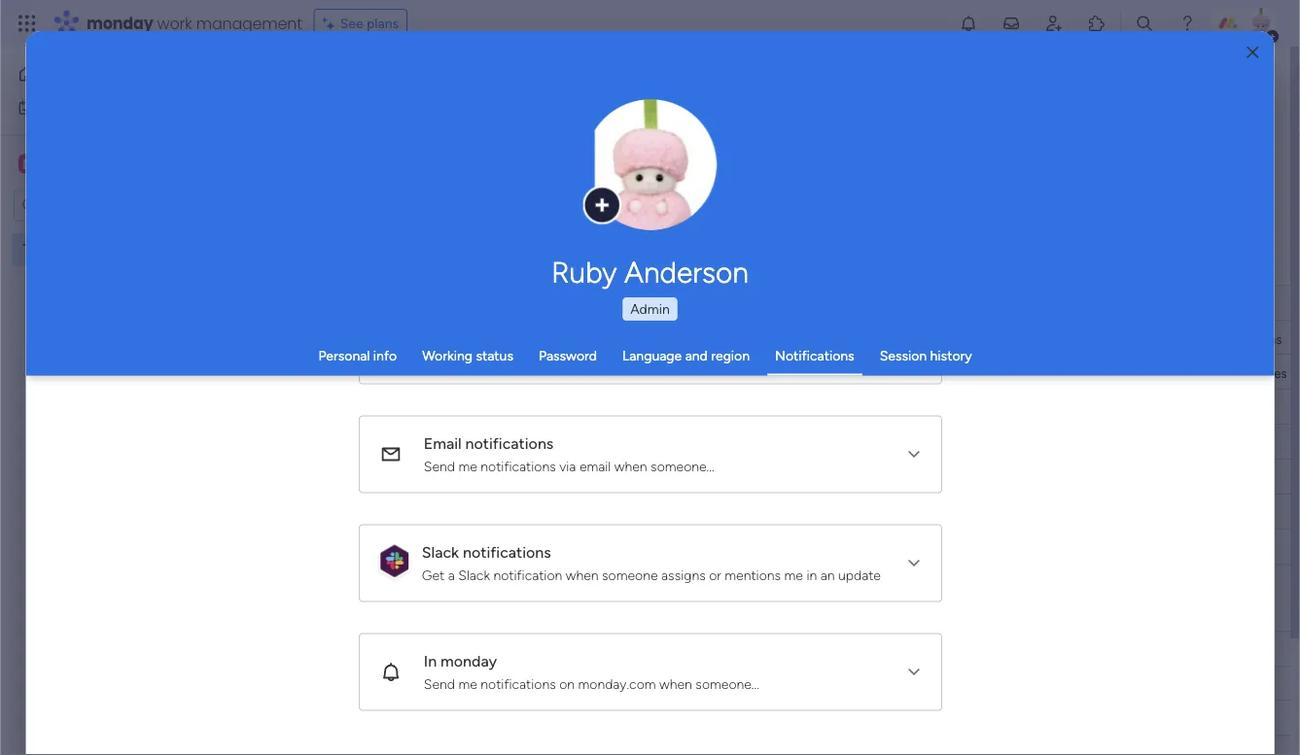 Task type: vqa. For each thing, say whether or not it's contained in the screenshot.
Slack notifications Get a Slack notification when someone assigns or mentions me in an update at the bottom of the page
yes



Task type: describe. For each thing, give the bounding box(es) containing it.
when inside slack notifications get a slack notification when someone assigns or mentions me in an update
[[565, 566, 598, 583]]

develop for develop a product roadmap
[[368, 365, 417, 381]]

invite members image
[[1044, 14, 1064, 33]]

roadmap
[[483, 365, 537, 381]]

1 of from the left
[[405, 105, 418, 121]]

done
[[825, 364, 857, 381]]

Owner field
[[703, 292, 753, 314]]

next
[[335, 599, 374, 624]]

someone... for email notifications
[[650, 458, 714, 474]]

change
[[609, 175, 653, 191]]

notifications inside in monday send me notifications on monday.com when someone...
[[480, 675, 556, 692]]

working status
[[422, 348, 513, 364]]

get
[[422, 566, 444, 583]]

a for product
[[421, 365, 428, 381]]

in
[[806, 566, 817, 583]]

owners,
[[516, 105, 563, 121]]

a for pricing
[[421, 435, 428, 451]]

help image
[[1178, 14, 1197, 33]]

picture
[[631, 192, 670, 207]]

2 of from the left
[[740, 105, 753, 121]]

timelines
[[589, 105, 644, 121]]

m button
[[14, 147, 194, 180]]

filter
[[625, 191, 655, 208]]

person button
[[503, 184, 588, 215]]

and inside button
[[647, 105, 670, 121]]

and for language and region
[[685, 348, 708, 364]]

manage any type of project. assign owners, set timelines and keep track of where your project stands.
[[298, 105, 918, 121]]

task
[[494, 640, 520, 657]]

monday.com
[[578, 675, 656, 692]]

0 vertical spatial monday
[[87, 12, 153, 34]]

m
[[22, 156, 34, 172]]

anderson
[[624, 255, 749, 290]]

notification
[[493, 566, 562, 583]]

plan
[[368, 470, 393, 486]]

notes
[[1255, 366, 1287, 381]]

ruby
[[551, 255, 617, 290]]

notifications image
[[959, 14, 978, 33]]

assigns
[[661, 566, 705, 583]]

create
[[368, 400, 409, 416]]

management
[[196, 12, 302, 34]]

items
[[1251, 332, 1282, 347]]

password
[[539, 348, 597, 364]]

admin
[[630, 301, 670, 317]]

where
[[756, 105, 794, 121]]

session
[[880, 348, 927, 364]]

personal info
[[318, 348, 397, 364]]

v2 done deadline image
[[913, 363, 929, 382]]

close image
[[1247, 45, 1259, 60]]

my work image
[[18, 99, 35, 116]]

ruby anderson button
[[383, 255, 917, 290]]

keep
[[673, 105, 703, 121]]

stuck
[[823, 399, 858, 416]]

status
[[476, 348, 513, 364]]

notifications down strategy
[[480, 458, 556, 474]]

high
[[1096, 364, 1124, 381]]

event
[[528, 470, 562, 486]]

see plans button
[[314, 9, 408, 38]]

someone
[[602, 566, 658, 583]]

email notifications send me notifications via email when someone...
[[423, 434, 714, 474]]

create a prd
[[368, 400, 448, 416]]

plans
[[367, 15, 399, 32]]

select product image
[[18, 14, 37, 33]]

manage
[[298, 105, 346, 121]]

me inside slack notifications get a slack notification when someone assigns or mentions me in an update
[[784, 566, 803, 583]]

prd
[[423, 400, 448, 416]]

13
[[984, 362, 996, 378]]

assign
[[472, 105, 513, 121]]

when for monday
[[659, 675, 692, 692]]

any
[[349, 105, 371, 121]]

Next month field
[[330, 599, 442, 624]]

personal info link
[[318, 348, 397, 364]]

profile
[[656, 175, 692, 191]]

notifications up launch
[[465, 434, 553, 453]]

see
[[340, 15, 363, 32]]



Task type: locate. For each thing, give the bounding box(es) containing it.
next month
[[335, 599, 437, 624]]

arrow down image
[[662, 188, 686, 211]]

1 vertical spatial slack
[[458, 566, 490, 583]]

notifications
[[465, 434, 553, 453], [480, 458, 556, 474], [463, 543, 551, 562], [480, 675, 556, 692]]

me for monday
[[458, 675, 477, 692]]

1 vertical spatial me
[[784, 566, 803, 583]]

0 horizontal spatial when
[[565, 566, 598, 583]]

me inside the email notifications send me notifications via email when someone...
[[458, 458, 477, 474]]

me inside in monday send me notifications on monday.com when someone...
[[458, 675, 477, 692]]

0 vertical spatial slack
[[422, 543, 459, 562]]

2 vertical spatial when
[[659, 675, 692, 692]]

when
[[614, 458, 647, 474], [565, 566, 598, 583], [659, 675, 692, 692]]

nov 13
[[957, 362, 996, 378]]

monday right the in
[[440, 652, 497, 670]]

notifications link
[[775, 348, 854, 364]]

1 horizontal spatial and
[[647, 105, 670, 121]]

None field
[[1223, 292, 1270, 314], [1223, 638, 1270, 660], [1223, 292, 1270, 314], [1223, 638, 1270, 660]]

language
[[622, 348, 682, 364]]

1 horizontal spatial of
[[740, 105, 753, 121]]

sort
[[723, 191, 749, 208]]

set
[[567, 105, 586, 121]]

0 horizontal spatial of
[[405, 105, 418, 121]]

2 horizontal spatial when
[[659, 675, 692, 692]]

2 send from the top
[[423, 675, 455, 692]]

a right get
[[448, 566, 455, 583]]

a down the working
[[421, 365, 428, 381]]

session history
[[880, 348, 972, 364]]

2 vertical spatial me
[[458, 675, 477, 692]]

1 vertical spatial develop
[[368, 435, 417, 451]]

monday left work
[[87, 12, 153, 34]]

ruby anderson
[[551, 255, 749, 290]]

when inside the email notifications send me notifications via email when someone...
[[614, 458, 647, 474]]

manage any type of project. assign owners, set timelines and keep track of where your project stands. button
[[295, 101, 948, 124]]

0 vertical spatial someone...
[[650, 458, 714, 474]]

notifications
[[775, 348, 854, 364]]

notifications up notification
[[463, 543, 551, 562]]

via
[[559, 458, 576, 474]]

execute
[[422, 470, 471, 486]]

when inside in monday send me notifications on monday.com when someone...
[[659, 675, 692, 692]]

person
[[535, 191, 576, 208]]

someone... for in monday
[[695, 675, 759, 692]]

stands.
[[875, 105, 918, 121]]

slack up get
[[422, 543, 459, 562]]

send inside in monday send me notifications on monday.com when someone...
[[423, 675, 455, 692]]

meeting
[[1205, 366, 1252, 381]]

slack right get
[[458, 566, 490, 583]]

a for prd
[[412, 400, 419, 416]]

change profile picture
[[609, 175, 692, 207]]

notifications inside slack notifications get a slack notification when someone assigns or mentions me in an update
[[463, 543, 551, 562]]

filter button
[[594, 184, 686, 215]]

and left region
[[685, 348, 708, 364]]

monday inside in monday send me notifications on monday.com when someone...
[[440, 652, 497, 670]]

mentions
[[724, 566, 781, 583]]

inbox image
[[1002, 14, 1021, 33]]

of right type
[[405, 105, 418, 121]]

slack
[[422, 543, 459, 562], [458, 566, 490, 583]]

2 vertical spatial and
[[396, 470, 419, 486]]

an
[[820, 566, 835, 583]]

1 vertical spatial send
[[423, 675, 455, 692]]

or
[[709, 566, 721, 583]]

when left someone
[[565, 566, 598, 583]]

develop
[[368, 365, 417, 381], [368, 435, 417, 451]]

1 send from the top
[[423, 458, 455, 474]]

change profile picture button
[[584, 99, 717, 231]]

ruby anderson image
[[1246, 8, 1277, 39]]

0 horizontal spatial and
[[396, 470, 419, 486]]

develop a product roadmap
[[368, 365, 537, 381]]

me for notifications
[[458, 458, 477, 474]]

someone... inside in monday send me notifications on monday.com when someone...
[[695, 675, 759, 692]]

and for plan and execute a launch event
[[396, 470, 419, 486]]

slack notifications get a slack notification when someone assigns or mentions me in an update
[[422, 543, 881, 583]]

pricing
[[431, 435, 473, 451]]

language and region link
[[622, 348, 750, 364]]

when right monday.com
[[659, 675, 692, 692]]

send for in
[[423, 675, 455, 692]]

develop down create
[[368, 435, 417, 451]]

history
[[930, 348, 972, 364]]

month
[[378, 599, 437, 624]]

develop for develop a pricing strategy
[[368, 435, 417, 451]]

working status link
[[422, 348, 513, 364]]

language and region
[[622, 348, 750, 364]]

a left prd
[[412, 400, 419, 416]]

a inside slack notifications get a slack notification when someone assigns or mentions me in an update
[[448, 566, 455, 583]]

type
[[374, 105, 402, 121]]

email
[[579, 458, 611, 474]]

workspace image
[[18, 153, 38, 175]]

monday work management
[[87, 12, 302, 34]]

other
[[1230, 401, 1263, 416]]

someone...
[[650, 458, 714, 474], [695, 675, 759, 692]]

0 horizontal spatial monday
[[87, 12, 153, 34]]

and
[[647, 105, 670, 121], [685, 348, 708, 364], [396, 470, 419, 486]]

home image
[[18, 64, 37, 84]]

0 vertical spatial when
[[614, 458, 647, 474]]

when right email
[[614, 458, 647, 474]]

0 vertical spatial and
[[647, 105, 670, 121]]

and left 'keep'
[[647, 105, 670, 121]]

project.
[[422, 105, 469, 121]]

and right plan
[[396, 470, 419, 486]]

your
[[797, 105, 824, 121]]

of
[[405, 105, 418, 121], [740, 105, 753, 121]]

list box
[[0, 229, 248, 529]]

send
[[423, 458, 455, 474], [423, 675, 455, 692]]

project
[[828, 105, 872, 121]]

sort button
[[691, 184, 760, 215]]

1 develop from the top
[[368, 365, 417, 381]]

owner
[[707, 295, 748, 311]]

in monday send me notifications on monday.com when someone...
[[423, 652, 759, 692]]

nov
[[957, 362, 981, 378]]

0 vertical spatial develop
[[368, 365, 417, 381]]

0 vertical spatial send
[[423, 458, 455, 474]]

1 vertical spatial and
[[685, 348, 708, 364]]

region
[[711, 348, 750, 364]]

develop a pricing strategy
[[368, 435, 527, 451]]

working
[[422, 348, 473, 364]]

develop down the info
[[368, 365, 417, 381]]

see plans
[[340, 15, 399, 32]]

1 vertical spatial when
[[565, 566, 598, 583]]

option
[[0, 232, 248, 236]]

track
[[706, 105, 737, 121]]

notifications down task
[[480, 675, 556, 692]]

0 vertical spatial me
[[458, 458, 477, 474]]

apps image
[[1087, 14, 1107, 33]]

send down email
[[423, 458, 455, 474]]

a left pricing
[[421, 435, 428, 451]]

update
[[838, 566, 881, 583]]

session history link
[[880, 348, 972, 364]]

of right track
[[740, 105, 753, 121]]

2 develop from the top
[[368, 435, 417, 451]]

someone... inside the email notifications send me notifications via email when someone...
[[650, 458, 714, 474]]

1 vertical spatial someone...
[[695, 675, 759, 692]]

product
[[431, 365, 480, 381]]

a
[[421, 365, 428, 381], [412, 400, 419, 416], [421, 435, 428, 451], [474, 470, 481, 486], [448, 566, 455, 583]]

email
[[423, 434, 461, 453]]

send down the in
[[423, 675, 455, 692]]

1 horizontal spatial when
[[614, 458, 647, 474]]

launch
[[485, 470, 525, 486]]

1 horizontal spatial monday
[[440, 652, 497, 670]]

password link
[[539, 348, 597, 364]]

meeting notes
[[1205, 366, 1287, 381]]

strategy
[[476, 435, 527, 451]]

a left launch
[[474, 470, 481, 486]]

2 horizontal spatial and
[[685, 348, 708, 364]]

send for email
[[423, 458, 455, 474]]

on
[[559, 675, 575, 692]]

work
[[157, 12, 192, 34]]

in
[[423, 652, 437, 670]]

send inside the email notifications send me notifications via email when someone...
[[423, 458, 455, 474]]

personal
[[318, 348, 370, 364]]

1 vertical spatial monday
[[440, 652, 497, 670]]

search everything image
[[1135, 14, 1154, 33]]

monday
[[87, 12, 153, 34], [440, 652, 497, 670]]

when for notifications
[[614, 458, 647, 474]]



